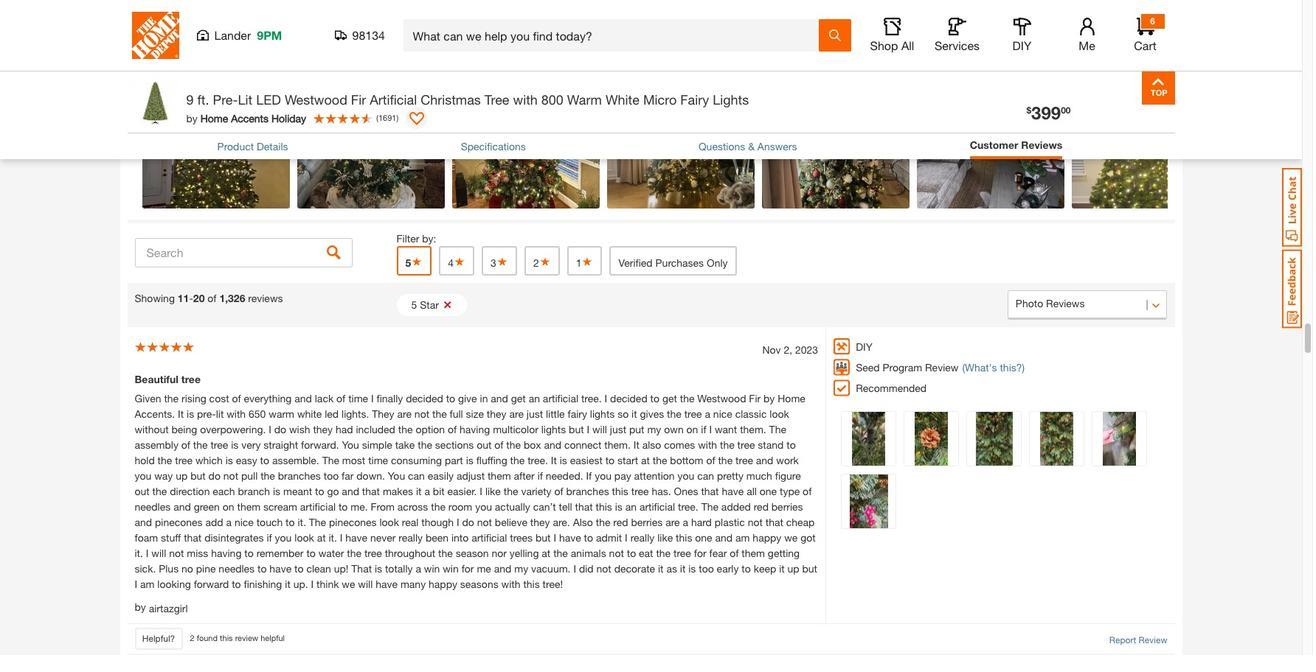 Task type: locate. For each thing, give the bounding box(es) containing it.
star symbol image
[[411, 257, 423, 267], [454, 257, 466, 267], [496, 257, 508, 267]]

0 vertical spatial lights
[[590, 408, 615, 420]]

purchases
[[656, 257, 704, 269]]

the up "hard" at the bottom right
[[701, 501, 719, 513]]

2 can from the left
[[697, 470, 714, 482]]

will up connect
[[592, 423, 607, 436]]

2 star symbol image from the left
[[582, 257, 594, 267]]

( 1691 )
[[376, 113, 399, 122]]

most
[[342, 454, 365, 467]]

1 horizontal spatial they
[[487, 408, 507, 420]]

0 horizontal spatial really
[[399, 532, 423, 544]]

(what's this?) link
[[962, 360, 1025, 375]]

0 horizontal spatial just
[[527, 408, 543, 420]]

star symbol image for 3
[[496, 257, 508, 267]]

1 horizontal spatial happy
[[753, 532, 781, 544]]

1 vertical spatial at
[[317, 532, 326, 544]]

pretty
[[717, 470, 744, 482]]

1 horizontal spatial my
[[647, 423, 661, 436]]

1 really from the left
[[399, 532, 423, 544]]

season
[[456, 547, 489, 560]]

it up needed. in the left bottom of the page
[[551, 454, 557, 467]]

not
[[414, 408, 429, 420], [223, 470, 238, 482], [477, 516, 492, 529], [748, 516, 763, 529], [169, 547, 184, 560], [609, 547, 624, 560], [596, 563, 611, 575]]

up!
[[334, 563, 349, 575]]

but right trees
[[536, 532, 551, 544]]

at up the vacuum.
[[542, 547, 551, 560]]

star symbol image right 2 button
[[582, 257, 594, 267]]

westwood
[[285, 91, 347, 108], [697, 392, 746, 405]]

star symbol image for 5
[[411, 257, 423, 267]]

of
[[208, 292, 217, 305], [232, 392, 241, 405], [336, 392, 345, 405], [448, 423, 457, 436], [181, 439, 190, 451], [494, 439, 503, 451], [706, 454, 715, 467], [554, 485, 563, 498], [803, 485, 812, 498], [730, 547, 739, 560]]

1 vertical spatial if
[[538, 470, 543, 482]]

white
[[606, 91, 640, 108]]

berries down the type
[[772, 501, 803, 513]]

westwood inside beautiful tree given the rising cost of everything and lack of time i finally decided  to give in and get an artificial tree. i decided to get the westwood fir by home accents. it is pre-lit with 650 warm white led lights. they are not the full size they are just little fairy lights so it gives the tree a nice classic look without being overpowering. i do wish they had included the option of having multicolor lights but i will just put my own on if i want them. the assembly of the tree is very straight forward. you simple take the sections out of the box and connect them. it also comes with the tree stand to hold the tree which is easy to assemble. the most time consuming part is fluffing the tree. it is easiest to start at the bottom of the tree and work you way up but do not pull the branches too far down. you can easily adjust them after if needed. if you pay attention you can pretty much figure out the direction each branch is meant to go and that makes it a bit easier. i like the variety of branches this tree has. ones that have all one type of needles and green on them scream artificial to me. from across the room you actually can't tell that this is an artificial tree. the added red berries and pinecones add a nice touch to it. the pinecones look real though i do not believe they are. also the red berries are a hard plastic not that cheap foam stuff that disintegrates if you look at it. i have never really been into artificial trees but i have to admit i really like this one and am happy we got it. i will not miss having to remember to water the tree throughout the season nor yelling at the animals not to eat the tree for fear of them getting sick. plus no pine needles to have to clean up! that is totally a win win for me and my vacuum. i did not decorate it as it is too early to keep it up but i am looking forward to finishing it up. i think we will have many happy seasons with this tree!
[[697, 392, 746, 405]]

5 down the filter
[[405, 257, 411, 269]]

so
[[618, 408, 629, 420]]

2 get from the left
[[662, 392, 677, 405]]

happy up the getting
[[753, 532, 781, 544]]

just left little
[[527, 408, 543, 420]]

1 pinecones from the left
[[155, 516, 203, 529]]

finally
[[377, 392, 403, 405]]

westwood up holiday on the left
[[285, 91, 347, 108]]

top button
[[1142, 72, 1175, 105]]

at up water
[[317, 532, 326, 544]]

are
[[397, 408, 412, 420], [509, 408, 524, 420], [666, 516, 680, 529]]

0 vertical spatial having
[[460, 423, 490, 436]]

0 vertical spatial berries
[[772, 501, 803, 513]]

the
[[164, 392, 179, 405], [680, 392, 695, 405], [432, 408, 447, 420], [667, 408, 682, 420], [398, 423, 413, 436], [193, 439, 208, 451], [418, 439, 432, 451], [506, 439, 521, 451], [720, 439, 735, 451], [158, 454, 172, 467], [510, 454, 525, 467], [653, 454, 667, 467], [718, 454, 733, 467], [261, 470, 275, 482], [152, 485, 167, 498], [504, 485, 518, 498], [431, 501, 446, 513], [596, 516, 610, 529], [347, 547, 362, 560], [438, 547, 453, 560], [553, 547, 568, 560], [656, 547, 671, 560]]

pinecones up stuff
[[155, 516, 203, 529]]

my down yelling
[[514, 563, 528, 575]]

0 vertical spatial one
[[760, 485, 777, 498]]

many
[[401, 578, 426, 591]]

by inside by airtazgirl
[[135, 601, 146, 614]]

way
[[154, 470, 173, 482]]

1 vertical spatial on
[[223, 501, 234, 513]]

1 horizontal spatial having
[[460, 423, 490, 436]]

2 vertical spatial them
[[742, 547, 765, 560]]

if left want
[[701, 423, 706, 436]]

specifications button
[[461, 139, 526, 154], [461, 139, 526, 154]]

found
[[197, 634, 218, 644]]

of right bottom
[[706, 454, 715, 467]]

for left fear
[[694, 547, 706, 560]]

can down "consuming"
[[408, 470, 425, 482]]

star symbol image down filter by:
[[411, 257, 423, 267]]

What can we help you find today? search field
[[413, 20, 818, 51]]

0 vertical spatial happy
[[753, 532, 781, 544]]

them. down the classic
[[740, 423, 766, 436]]

1 vertical spatial fir
[[749, 392, 761, 405]]

1 horizontal spatial red
[[754, 501, 769, 513]]

up
[[176, 470, 188, 482], [788, 563, 799, 575]]

it. up sick.
[[135, 547, 143, 560]]

1 vertical spatial customer
[[970, 139, 1018, 151]]

customer for customer reviews
[[970, 139, 1018, 151]]

2 horizontal spatial it.
[[329, 532, 337, 544]]

1 can from the left
[[408, 470, 425, 482]]

are right they
[[397, 408, 412, 420]]

if down touch
[[267, 532, 272, 544]]

really
[[399, 532, 423, 544], [631, 532, 655, 544]]

yelling
[[510, 547, 539, 560]]

red down all
[[754, 501, 769, 513]]

1 horizontal spatial on
[[687, 423, 698, 436]]

0 vertical spatial just
[[527, 408, 543, 420]]

by down 9
[[186, 112, 198, 124]]

0 vertical spatial too
[[324, 470, 339, 482]]

you down hold
[[135, 470, 151, 482]]

if
[[701, 423, 706, 436], [538, 470, 543, 482], [267, 532, 272, 544]]

for
[[694, 547, 706, 560], [462, 563, 474, 575]]

1 horizontal spatial really
[[631, 532, 655, 544]]

0 horizontal spatial home
[[200, 112, 228, 124]]

a up many
[[416, 563, 421, 575]]

touch
[[257, 516, 283, 529]]

time up lights.
[[348, 392, 368, 405]]

star symbol image inside 5 button
[[411, 257, 423, 267]]

much
[[746, 470, 772, 482]]

1691
[[378, 113, 396, 122]]

1 horizontal spatial for
[[694, 547, 706, 560]]

customer left reviews
[[970, 139, 1018, 151]]

we down up!
[[342, 578, 355, 591]]

by:
[[422, 232, 436, 245]]

2 inside 2 button
[[533, 257, 539, 269]]

a left bit
[[425, 485, 430, 498]]

report
[[1109, 635, 1136, 646]]

like
[[485, 485, 501, 498], [657, 532, 673, 544]]

clean
[[306, 563, 331, 575]]

2 vertical spatial tree.
[[678, 501, 698, 513]]

decided up so
[[610, 392, 648, 405]]

1 get from the left
[[511, 392, 526, 405]]

0 vertical spatial fir
[[351, 91, 366, 108]]

this
[[612, 485, 628, 498], [596, 501, 612, 513], [676, 532, 692, 544], [523, 578, 540, 591], [220, 634, 233, 644]]

tell
[[559, 501, 572, 513]]

1 vertical spatial home
[[778, 392, 806, 405]]

1 horizontal spatial do
[[274, 423, 286, 436]]

0 horizontal spatial on
[[223, 501, 234, 513]]

to
[[446, 392, 455, 405], [650, 392, 660, 405], [787, 439, 796, 451], [260, 454, 269, 467], [605, 454, 615, 467], [315, 485, 324, 498], [339, 501, 348, 513], [286, 516, 295, 529], [584, 532, 593, 544], [244, 547, 254, 560], [306, 547, 316, 560], [627, 547, 636, 560], [257, 563, 267, 575], [294, 563, 304, 575], [742, 563, 751, 575], [232, 578, 241, 591]]

that
[[362, 485, 380, 498], [701, 485, 719, 498], [575, 501, 593, 513], [766, 516, 783, 529], [184, 532, 202, 544]]

0 horizontal spatial it.
[[135, 547, 143, 560]]

3
[[491, 257, 496, 269]]

it right the as
[[680, 563, 686, 575]]

helpful? button
[[135, 628, 183, 650]]

800
[[541, 91, 564, 108]]

0 horizontal spatial for
[[462, 563, 474, 575]]

and up fear
[[715, 532, 733, 544]]

1 horizontal spatial will
[[358, 578, 373, 591]]

0 horizontal spatial branches
[[278, 470, 321, 482]]

for down season
[[462, 563, 474, 575]]

lit
[[238, 91, 252, 108]]

1 horizontal spatial too
[[699, 563, 714, 575]]

showing
[[135, 292, 175, 305]]

really down real
[[399, 532, 423, 544]]

1 horizontal spatial out
[[477, 439, 492, 451]]

you up ones
[[678, 470, 694, 482]]

(what's this?)
[[962, 361, 1025, 374]]

without
[[135, 423, 169, 436]]

0 horizontal spatial get
[[511, 392, 526, 405]]

lights down little
[[541, 423, 566, 436]]

really up the eat
[[631, 532, 655, 544]]

&
[[748, 140, 755, 153]]

1 vertical spatial we
[[342, 578, 355, 591]]

1 horizontal spatial home
[[778, 392, 806, 405]]

it left the as
[[658, 563, 664, 575]]

an up multicolor
[[529, 392, 540, 405]]

0 vertical spatial an
[[529, 392, 540, 405]]

0 vertical spatial if
[[701, 423, 706, 436]]

1 horizontal spatial it
[[551, 454, 557, 467]]

0 horizontal spatial customer
[[135, 17, 197, 33]]

have
[[722, 485, 744, 498], [345, 532, 367, 544], [559, 532, 581, 544], [270, 563, 292, 575], [376, 578, 398, 591]]

that
[[351, 563, 372, 575]]

you
[[135, 470, 151, 482], [595, 470, 612, 482], [678, 470, 694, 482], [475, 501, 492, 513], [275, 532, 292, 544]]

1 horizontal spatial can
[[697, 470, 714, 482]]

do up straight
[[274, 423, 286, 436]]

classic
[[735, 408, 767, 420]]

2 decided from the left
[[610, 392, 648, 405]]

0 horizontal spatial at
[[317, 532, 326, 544]]

wish
[[289, 423, 310, 436]]

shop
[[870, 38, 898, 52]]

they up forward.
[[313, 423, 333, 436]]

0 vertical spatial 5
[[405, 257, 411, 269]]

seed
[[856, 361, 880, 374]]

the
[[769, 423, 786, 436], [322, 454, 339, 467], [701, 501, 719, 513], [309, 516, 326, 529]]

get up gives
[[662, 392, 677, 405]]

1 vertical spatial by
[[764, 392, 775, 405]]

review right the report
[[1139, 635, 1168, 646]]

look right the classic
[[770, 408, 789, 420]]

2 horizontal spatial will
[[592, 423, 607, 436]]

sections
[[435, 439, 474, 451]]

1 vertical spatial red
[[613, 516, 628, 529]]

had
[[336, 423, 353, 436]]

win down season
[[443, 563, 459, 575]]

being
[[172, 423, 197, 436]]

are left "hard" at the bottom right
[[666, 516, 680, 529]]

feedback link image
[[1282, 249, 1302, 329]]

answers
[[758, 140, 797, 153]]

to up gives
[[650, 392, 660, 405]]

fir up the classic
[[749, 392, 761, 405]]

if
[[586, 470, 592, 482]]

is right the as
[[689, 563, 696, 575]]

650
[[249, 408, 266, 420]]

have down totally
[[376, 578, 398, 591]]

beautiful tree given the rising cost of everything and lack of time i finally decided  to give in and get an artificial tree. i decided to get the westwood fir by home accents. it is pre-lit with 650 warm white led lights. they are not the full size they are just little fairy lights so it gives the tree a nice classic look without being overpowering. i do wish they had included the option of having multicolor lights but i will just put my own on if i want them. the assembly of the tree is very straight forward. you simple take the sections out of the box and connect them. it also comes with the tree stand to hold the tree which is easy to assemble. the most time consuming part is fluffing the tree. it is easiest to start at the bottom of the tree and work you way up but do not pull the branches too far down. you can easily adjust them after if needed. if you pay attention you can pretty much figure out the direction each branch is meant to go and that makes it a bit easier. i like the variety of branches this tree has. ones that have all one type of needles and green on them scream artificial to me. from across the room you actually can't tell that this is an artificial tree. the added red berries and pinecones add a nice touch to it. the pinecones look real though i do not believe they are. also the red berries are a hard plastic not that cheap foam stuff that disintegrates if you look at it. i have never really been into artificial trees but i have to admit i really like this one and am happy we got it. i will not miss having to remember to water the tree throughout the season nor yelling at the animals not to eat the tree for fear of them getting sick. plus no pine needles to have to clean up! that is totally a win win for me and my vacuum. i did not decorate it as it is too early to keep it up but i am looking forward to finishing it up. i think we will have many happy seasons with this tree!
[[135, 373, 817, 591]]

gives
[[640, 408, 664, 420]]

verified purchases only button
[[610, 246, 737, 276]]

looking
[[157, 578, 191, 591]]

though
[[421, 516, 454, 529]]

out up fluffing
[[477, 439, 492, 451]]

2 horizontal spatial are
[[666, 516, 680, 529]]

out down hold
[[135, 485, 150, 498]]

0 horizontal spatial decided
[[406, 392, 443, 405]]

is up scream
[[273, 485, 280, 498]]

decided up option
[[406, 392, 443, 405]]

look up remember
[[295, 532, 314, 544]]

branch
[[238, 485, 270, 498]]

you up makes
[[388, 470, 405, 482]]

1 star symbol image from the left
[[539, 257, 551, 267]]

can't
[[533, 501, 556, 513]]

hold
[[135, 454, 155, 467]]

of down needed. in the left bottom of the page
[[554, 485, 563, 498]]

0 horizontal spatial star symbol image
[[539, 257, 551, 267]]

1 vertical spatial 2
[[190, 634, 194, 644]]

cost
[[209, 392, 229, 405]]

0 horizontal spatial can
[[408, 470, 425, 482]]

3 star symbol image from the left
[[496, 257, 508, 267]]

1 horizontal spatial it.
[[298, 516, 306, 529]]

2 horizontal spatial them
[[742, 547, 765, 560]]

sick.
[[135, 563, 156, 575]]

2 right 3 "button"
[[533, 257, 539, 269]]

that right ones
[[701, 485, 719, 498]]

1 vertical spatial one
[[695, 532, 712, 544]]

1 vertical spatial up
[[788, 563, 799, 575]]

2 star symbol image from the left
[[454, 257, 466, 267]]

berries up the eat
[[631, 516, 663, 529]]

this up admit
[[596, 501, 612, 513]]

1 button
[[567, 246, 602, 276]]

5 inside "showing 11 - 20 of 1,326 reviews 5 star"
[[411, 299, 417, 311]]

star symbol image inside 3 "button"
[[496, 257, 508, 267]]

1 vertical spatial will
[[151, 547, 166, 560]]

0 horizontal spatial 2
[[190, 634, 194, 644]]

live chat image
[[1282, 168, 1302, 247]]

of right "cost"
[[232, 392, 241, 405]]

1 star symbol image from the left
[[411, 257, 423, 267]]

questions & answers button
[[699, 139, 797, 154], [699, 139, 797, 154]]

star symbol image left 2 button
[[496, 257, 508, 267]]

win up many
[[424, 563, 440, 575]]

0 vertical spatial home
[[200, 112, 228, 124]]

fir inside beautiful tree given the rising cost of everything and lack of time i finally decided  to give in and get an artificial tree. i decided to get the westwood fir by home accents. it is pre-lit with 650 warm white led lights. they are not the full size they are just little fairy lights so it gives the tree a nice classic look without being overpowering. i do wish they had included the option of having multicolor lights but i will just put my own on if i want them. the assembly of the tree is very straight forward. you simple take the sections out of the box and connect them. it also comes with the tree stand to hold the tree which is easy to assemble. the most time consuming part is fluffing the tree. it is easiest to start at the bottom of the tree and work you way up but do not pull the branches too far down. you can easily adjust them after if needed. if you pay attention you can pretty much figure out the direction each branch is meant to go and that makes it a bit easier. i like the variety of branches this tree has. ones that have all one type of needles and green on them scream artificial to me. from across the room you actually can't tell that this is an artificial tree. the added red berries and pinecones add a nice touch to it. the pinecones look real though i do not believe they are. also the red berries are a hard plastic not that cheap foam stuff that disintegrates if you look at it. i have never really been into artificial trees but i have to admit i really like this one and am happy we got it. i will not miss having to remember to water the tree throughout the season nor yelling at the animals not to eat the tree for fear of them getting sick. plus no pine needles to have to clean up! that is totally a win win for me and my vacuum. i did not decorate it as it is too early to keep it up but i am looking forward to finishing it up. i think we will have many happy seasons with this tree!
[[749, 392, 761, 405]]

product details button
[[217, 139, 288, 154], [217, 139, 288, 154]]

too up go
[[324, 470, 339, 482]]

start
[[618, 454, 638, 467]]

and
[[295, 392, 312, 405], [491, 392, 508, 405], [544, 439, 561, 451], [756, 454, 773, 467], [342, 485, 359, 498], [173, 501, 191, 513], [135, 516, 152, 529], [715, 532, 733, 544], [494, 563, 512, 575]]

shop all
[[870, 38, 914, 52]]

0 horizontal spatial star symbol image
[[411, 257, 423, 267]]

and down nor
[[494, 563, 512, 575]]

win
[[424, 563, 440, 575], [443, 563, 459, 575]]

warm
[[567, 91, 602, 108]]

star symbol image inside 1 button
[[582, 257, 594, 267]]

little
[[546, 408, 565, 420]]

1 horizontal spatial am
[[736, 532, 750, 544]]

tree left which
[[175, 454, 193, 467]]

star symbol image inside 4 button
[[454, 257, 466, 267]]

will up plus
[[151, 547, 166, 560]]

0 horizontal spatial you
[[342, 439, 359, 451]]

0 horizontal spatial do
[[208, 470, 221, 482]]

0 vertical spatial nice
[[713, 408, 732, 420]]

lander 9pm
[[214, 28, 282, 42]]

star symbol image inside 2 button
[[539, 257, 551, 267]]

time down simple
[[368, 454, 388, 467]]

by for by airtazgirl
[[135, 601, 146, 614]]

5
[[405, 257, 411, 269], [411, 299, 417, 311]]

of inside "showing 11 - 20 of 1,326 reviews 5 star"
[[208, 292, 217, 305]]

0 horizontal spatial them
[[237, 501, 261, 513]]

all
[[747, 485, 757, 498]]

cart
[[1134, 38, 1157, 52]]

diy inside button
[[1013, 38, 1032, 52]]

1 horizontal spatial pinecones
[[329, 516, 377, 529]]

them. up start
[[604, 439, 631, 451]]

0 horizontal spatial by
[[135, 601, 146, 614]]

and right box
[[544, 439, 561, 451]]

1 vertical spatial am
[[140, 578, 155, 591]]

1 horizontal spatial look
[[380, 516, 399, 529]]

)
[[396, 113, 399, 122]]

star symbol image
[[539, 257, 551, 267], [582, 257, 594, 267]]

0 vertical spatial time
[[348, 392, 368, 405]]

-
[[189, 292, 193, 305]]

artificial up little
[[543, 392, 578, 405]]

straight
[[264, 439, 298, 451]]

tree down attention
[[631, 485, 649, 498]]

tree. down ones
[[678, 501, 698, 513]]

filter by:
[[397, 232, 436, 245]]

showing 11 - 20 of 1,326 reviews 5 star
[[135, 292, 439, 311]]

and up "much"
[[756, 454, 773, 467]]

2 really from the left
[[631, 532, 655, 544]]

customer for customer images
[[135, 17, 197, 33]]

1 horizontal spatial 2
[[533, 257, 539, 269]]

own
[[664, 423, 684, 436]]

not left the "believe"
[[477, 516, 492, 529]]

is down rising
[[187, 408, 194, 420]]

it left up.
[[285, 578, 291, 591]]

0 horizontal spatial like
[[485, 485, 501, 498]]



Task type: describe. For each thing, give the bounding box(es) containing it.
warm
[[269, 408, 294, 420]]

services button
[[934, 18, 981, 53]]

tree up the as
[[674, 547, 691, 560]]

by airtazgirl
[[135, 601, 188, 615]]

of down being
[[181, 439, 190, 451]]

did
[[579, 563, 594, 575]]

0 vertical spatial they
[[487, 408, 507, 420]]

report review button
[[1109, 634, 1168, 648]]

have left never on the left of page
[[345, 532, 367, 544]]

micro
[[643, 91, 677, 108]]

with up overpowering.
[[227, 408, 246, 420]]

0 horizontal spatial needles
[[135, 501, 171, 513]]

go
[[327, 485, 339, 498]]

and up foam on the bottom left
[[135, 516, 152, 529]]

0 horizontal spatial am
[[140, 578, 155, 591]]

star symbol image for 1
[[582, 257, 594, 267]]

no
[[182, 563, 193, 575]]

you up remember
[[275, 532, 292, 544]]

to left start
[[605, 454, 615, 467]]

tree up rising
[[181, 373, 201, 386]]

0 vertical spatial on
[[687, 423, 698, 436]]

but up direction
[[190, 470, 206, 482]]

artificial down go
[[300, 501, 336, 513]]

399
[[1031, 103, 1061, 123]]

is right that
[[375, 563, 382, 575]]

2 horizontal spatial if
[[701, 423, 706, 436]]

and up white
[[295, 392, 312, 405]]

1 vertical spatial you
[[388, 470, 405, 482]]

98134
[[352, 28, 385, 42]]

lander
[[214, 28, 251, 42]]

2023
[[795, 344, 818, 356]]

a right add
[[226, 516, 232, 529]]

2 win from the left
[[443, 563, 459, 575]]

2 for 2
[[533, 257, 539, 269]]

of right lack
[[336, 392, 345, 405]]

0 vertical spatial we
[[784, 532, 798, 544]]

1 horizontal spatial berries
[[772, 501, 803, 513]]

9
[[186, 91, 194, 108]]

star symbol image for 2
[[539, 257, 551, 267]]

that left cheap
[[766, 516, 783, 529]]

have down remember
[[270, 563, 292, 575]]

0 vertical spatial it
[[178, 408, 184, 420]]

seed program review
[[856, 361, 959, 374]]

1 vertical spatial for
[[462, 563, 474, 575]]

the down forward.
[[322, 454, 339, 467]]

0 horizontal spatial will
[[151, 547, 166, 560]]

tree up which
[[211, 439, 228, 451]]

simple
[[362, 439, 392, 451]]

that up also at the bottom left of the page
[[575, 501, 593, 513]]

to up animals
[[584, 532, 593, 544]]

you right if
[[595, 470, 612, 482]]

0 vertical spatial will
[[592, 423, 607, 436]]

pre-
[[197, 408, 216, 420]]

artificial up nor
[[472, 532, 507, 544]]

from
[[371, 501, 395, 513]]

they
[[372, 408, 394, 420]]

Search text field
[[135, 239, 352, 268]]

want
[[715, 423, 737, 436]]

work
[[776, 454, 799, 467]]

0 horizontal spatial lights
[[541, 423, 566, 436]]

1 vertical spatial diy
[[856, 341, 873, 353]]

verified
[[619, 257, 653, 269]]

to down scream
[[286, 516, 295, 529]]

product image image
[[131, 79, 179, 127]]

1 vertical spatial it
[[634, 439, 640, 451]]

by inside beautiful tree given the rising cost of everything and lack of time i finally decided  to give in and get an artificial tree. i decided to get the westwood fir by home accents. it is pre-lit with 650 warm white led lights. they are not the full size they are just little fairy lights so it gives the tree a nice classic look without being overpowering. i do wish they had included the option of having multicolor lights but i will just put my own on if i want them. the assembly of the tree is very straight forward. you simple take the sections out of the box and connect them. it also comes with the tree stand to hold the tree which is easy to assemble. the most time consuming part is fluffing the tree. it is easiest to start at the bottom of the tree and work you way up but do not pull the branches too far down. you can easily adjust them after if needed. if you pay attention you can pretty much figure out the direction each branch is meant to go and that makes it a bit easier. i like the variety of branches this tree has. ones that have all one type of needles and green on them scream artificial to me. from across the room you actually can't tell that this is an artificial tree. the added red berries and pinecones add a nice touch to it. the pinecones look real though i do not believe they are. also the red berries are a hard plastic not that cheap foam stuff that disintegrates if you look at it. i have never really been into artificial trees but i have to admit i really like this one and am happy we got it. i will not miss having to remember to water the tree throughout the season nor yelling at the animals not to eat the tree for fear of them getting sick. plus no pine needles to have to clean up! that is totally a win win for me and my vacuum. i did not decorate it as it is too early to keep it up but i am looking forward to finishing it up. i think we will have many happy seasons with this tree!
[[764, 392, 775, 405]]

not up each
[[223, 470, 238, 482]]

1 vertical spatial branches
[[566, 485, 609, 498]]

helpful?
[[142, 633, 175, 645]]

0 vertical spatial like
[[485, 485, 501, 498]]

0 horizontal spatial one
[[695, 532, 712, 544]]

1 win from the left
[[424, 563, 440, 575]]

0 horizontal spatial tree.
[[528, 454, 548, 467]]

to down disintegrates at left bottom
[[244, 547, 254, 560]]

also
[[573, 516, 593, 529]]

9pm
[[257, 28, 282, 42]]

forward
[[194, 578, 229, 591]]

of right the type
[[803, 485, 812, 498]]

room
[[448, 501, 472, 513]]

have down pretty
[[722, 485, 744, 498]]

2 horizontal spatial tree.
[[678, 501, 698, 513]]

getting
[[768, 547, 800, 560]]

tree down never on the left of page
[[364, 547, 382, 560]]

believe
[[495, 516, 527, 529]]

0 vertical spatial it.
[[298, 516, 306, 529]]

is up needed. in the left bottom of the page
[[560, 454, 567, 467]]

direction
[[170, 485, 210, 498]]

2,
[[784, 344, 792, 356]]

a left "hard" at the bottom right
[[683, 516, 688, 529]]

to right early
[[742, 563, 751, 575]]

display image
[[410, 112, 424, 127]]

and down direction
[[173, 501, 191, 513]]

1 vertical spatial they
[[313, 423, 333, 436]]

1 vertical spatial out
[[135, 485, 150, 498]]

real
[[402, 516, 419, 529]]

1 vertical spatial berries
[[631, 516, 663, 529]]

beautiful
[[135, 373, 178, 386]]

filter
[[397, 232, 419, 245]]

1 vertical spatial like
[[657, 532, 673, 544]]

0 horizontal spatial review
[[925, 361, 959, 374]]

0 vertical spatial my
[[647, 423, 661, 436]]

with right "seasons"
[[501, 578, 520, 591]]

1 horizontal spatial are
[[509, 408, 524, 420]]

1 vertical spatial happy
[[429, 578, 457, 591]]

of up fluffing
[[494, 439, 503, 451]]

not down admit
[[609, 547, 624, 560]]

lit
[[216, 408, 224, 420]]

2 horizontal spatial at
[[641, 454, 650, 467]]

1 vertical spatial needles
[[219, 563, 255, 575]]

1 vertical spatial nice
[[235, 516, 254, 529]]

scream
[[263, 501, 297, 513]]

1 horizontal spatial them
[[488, 470, 511, 482]]

0 vertical spatial tree.
[[581, 392, 602, 405]]

2 vertical spatial will
[[358, 578, 373, 591]]

nor
[[492, 547, 507, 560]]

review inside button
[[1139, 635, 1168, 646]]

makes
[[383, 485, 413, 498]]

0 horizontal spatial up
[[176, 470, 188, 482]]

nov
[[762, 344, 781, 356]]

recommended
[[856, 382, 927, 395]]

1 vertical spatial time
[[368, 454, 388, 467]]

of up sections
[[448, 423, 457, 436]]

attention
[[634, 470, 675, 482]]

to left go
[[315, 485, 324, 498]]

0 horizontal spatial look
[[295, 532, 314, 544]]

1 decided from the left
[[406, 392, 443, 405]]

1 horizontal spatial at
[[542, 547, 551, 560]]

1 horizontal spatial nice
[[713, 408, 732, 420]]

0 vertical spatial red
[[754, 501, 769, 513]]

to up the clean
[[306, 547, 316, 560]]

6
[[1150, 15, 1155, 27]]

by for by home accents holiday
[[186, 112, 198, 124]]

think
[[317, 578, 339, 591]]

lights.
[[342, 408, 369, 420]]

pine
[[196, 563, 216, 575]]

(what's
[[962, 361, 997, 374]]

miss
[[187, 547, 208, 560]]

it right so
[[632, 408, 637, 420]]

multicolor
[[493, 423, 538, 436]]

2 vertical spatial it.
[[135, 547, 143, 560]]

with left '800' at the top left of page
[[513, 91, 538, 108]]

0 vertical spatial for
[[694, 547, 706, 560]]

to up up.
[[294, 563, 304, 575]]

$ 399 00
[[1027, 103, 1071, 123]]

2 horizontal spatial do
[[462, 516, 474, 529]]

the up stand
[[769, 423, 786, 436]]

2 found this review helpful
[[190, 634, 285, 644]]

but down fairy
[[569, 423, 584, 436]]

1 vertical spatial just
[[610, 423, 626, 436]]

hard
[[691, 516, 712, 529]]

verified purchases only
[[619, 257, 728, 269]]

this right found
[[220, 634, 233, 644]]

not right did
[[596, 563, 611, 575]]

images
[[201, 17, 247, 33]]

you right room
[[475, 501, 492, 513]]

have down are.
[[559, 532, 581, 544]]

not down stuff
[[169, 547, 184, 560]]

tree left stand
[[737, 439, 755, 451]]

the home depot logo image
[[132, 12, 179, 59]]

is up adjust
[[466, 454, 473, 467]]

it up across
[[416, 485, 422, 498]]

to right forward
[[232, 578, 241, 591]]

everything
[[244, 392, 292, 405]]

artificial down has.
[[640, 501, 675, 513]]

1 horizontal spatial one
[[760, 485, 777, 498]]

adjust
[[457, 470, 485, 482]]

tree up comes at right bottom
[[684, 408, 702, 420]]

1 horizontal spatial lights
[[590, 408, 615, 420]]

this down pay
[[612, 485, 628, 498]]

1 vertical spatial it.
[[329, 532, 337, 544]]

diy button
[[999, 18, 1046, 53]]

0 horizontal spatial them.
[[604, 439, 631, 451]]

foam
[[135, 532, 158, 544]]

0 horizontal spatial an
[[529, 392, 540, 405]]

0 horizontal spatial too
[[324, 470, 339, 482]]

0 vertical spatial am
[[736, 532, 750, 544]]

1 vertical spatial look
[[380, 516, 399, 529]]

1 horizontal spatial them.
[[740, 423, 766, 436]]

1 vertical spatial my
[[514, 563, 528, 575]]

christmas
[[421, 91, 481, 108]]

a left the classic
[[705, 408, 710, 420]]

comes
[[664, 439, 695, 451]]

2 pinecones from the left
[[329, 516, 377, 529]]

take
[[395, 439, 415, 451]]

program
[[883, 361, 922, 374]]

to left the me.
[[339, 501, 348, 513]]

0 horizontal spatial red
[[613, 516, 628, 529]]

as
[[667, 563, 677, 575]]

totally
[[385, 563, 413, 575]]

to left the eat
[[627, 547, 636, 560]]

but down got
[[802, 563, 817, 575]]

2 for 2 found this review helpful
[[190, 634, 194, 644]]

product
[[217, 140, 254, 153]]

to right easy
[[260, 454, 269, 467]]

finishing
[[244, 578, 282, 591]]

home inside beautiful tree given the rising cost of everything and lack of time i finally decided  to give in and get an artificial tree. i decided to get the westwood fir by home accents. it is pre-lit with 650 warm white led lights. they are not the full size they are just little fairy lights so it gives the tree a nice classic look without being overpowering. i do wish they had included the option of having multicolor lights but i will just put my own on if i want them. the assembly of the tree is very straight forward. you simple take the sections out of the box and connect them. it also comes with the tree stand to hold the tree which is easy to assemble. the most time consuming part is fluffing the tree. it is easiest to start at the bottom of the tree and work you way up but do not pull the branches too far down. you can easily adjust them after if needed. if you pay attention you can pretty much figure out the direction each branch is meant to go and that makes it a bit easier. i like the variety of branches this tree has. ones that have all one type of needles and green on them scream artificial to me. from across the room you actually can't tell that this is an artificial tree. the added red berries and pinecones add a nice touch to it. the pinecones look real though i do not believe they are. also the red berries are a hard plastic not that cheap foam stuff that disintegrates if you look at it. i have never really been into artificial trees but i have to admit i really like this one and am happy we got it. i will not miss having to remember to water the tree throughout the season nor yelling at the animals not to eat the tree for fear of them getting sick. plus no pine needles to have to clean up! that is totally a win win for me and my vacuum. i did not decorate it as it is too early to keep it up but i am looking forward to finishing it up. i think we will have many happy seasons with this tree!
[[778, 392, 806, 405]]

the up water
[[309, 516, 326, 529]]

0 horizontal spatial fir
[[351, 91, 366, 108]]

1 vertical spatial an
[[625, 501, 637, 513]]

is left easy
[[226, 454, 233, 467]]

that up miss
[[184, 532, 202, 544]]

this left tree!
[[523, 578, 540, 591]]

to up work
[[787, 439, 796, 451]]

report review
[[1109, 635, 1168, 646]]

animals
[[571, 547, 606, 560]]

4
[[448, 257, 454, 269]]

bit
[[433, 485, 445, 498]]

1 horizontal spatial if
[[538, 470, 543, 482]]

rising
[[182, 392, 206, 405]]

5 star button
[[397, 294, 467, 316]]

to up full
[[446, 392, 455, 405]]

that down down.
[[362, 485, 380, 498]]

size
[[466, 408, 484, 420]]

specifications
[[461, 140, 526, 153]]

2 vertical spatial if
[[267, 532, 272, 544]]

and down far
[[342, 485, 359, 498]]

4 button
[[439, 246, 474, 276]]

accents.
[[135, 408, 175, 420]]

1 vertical spatial having
[[211, 547, 242, 560]]

it down the getting
[[779, 563, 785, 575]]

lights
[[713, 91, 749, 108]]

star symbol image for 4
[[454, 257, 466, 267]]

this down "hard" at the bottom right
[[676, 532, 692, 544]]

2 horizontal spatial they
[[530, 516, 550, 529]]

cheap
[[786, 516, 815, 529]]

and right in
[[491, 392, 508, 405]]

0 horizontal spatial westwood
[[285, 91, 347, 108]]

to up "finishing"
[[257, 563, 267, 575]]

1 vertical spatial them
[[237, 501, 261, 513]]

1 vertical spatial too
[[699, 563, 714, 575]]

reviews
[[1021, 139, 1063, 151]]

nov 2, 2023
[[762, 344, 818, 356]]

easy
[[236, 454, 257, 467]]

0 vertical spatial look
[[770, 408, 789, 420]]

tree up pretty
[[736, 454, 753, 467]]

only
[[707, 257, 728, 269]]

plus
[[159, 563, 179, 575]]

with down want
[[698, 439, 717, 451]]

add
[[205, 516, 223, 529]]

is down overpowering.
[[231, 439, 239, 451]]

of right fear
[[730, 547, 739, 560]]

0 vertical spatial you
[[342, 439, 359, 451]]

0 horizontal spatial are
[[397, 408, 412, 420]]

5 inside 5 button
[[405, 257, 411, 269]]



Task type: vqa. For each thing, say whether or not it's contained in the screenshot.
$ 399 00
yes



